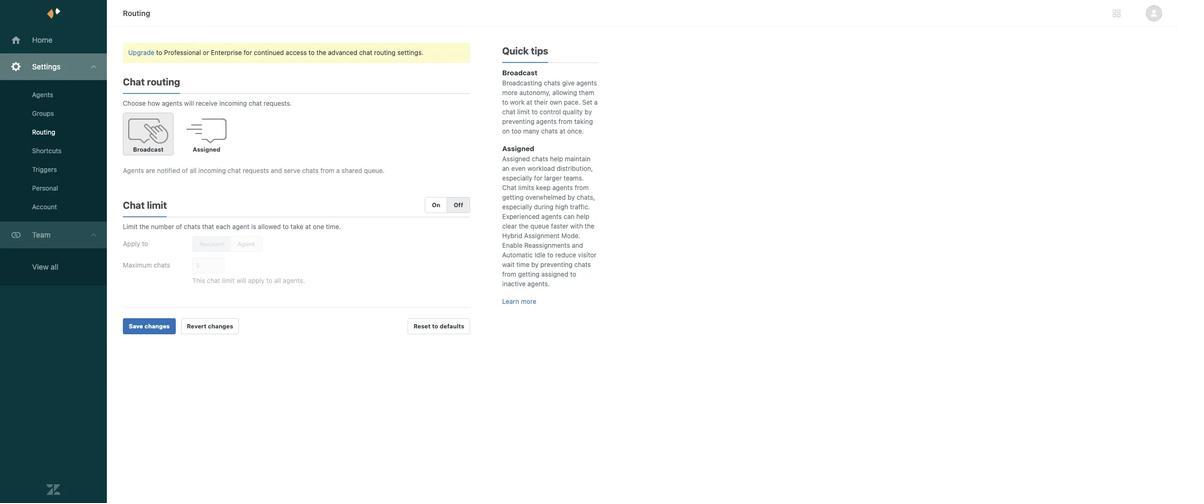 Task type: locate. For each thing, give the bounding box(es) containing it.
the right limit
[[139, 223, 149, 231]]

on button
[[425, 197, 447, 213]]

0 vertical spatial all
[[190, 167, 197, 175]]

broadcast for broadcast
[[133, 146, 164, 153]]

0 horizontal spatial preventing
[[502, 118, 535, 126]]

1 horizontal spatial agents
[[123, 167, 144, 175]]

help down the traffic.
[[577, 213, 590, 221]]

for left continued
[[244, 49, 252, 57]]

1 horizontal spatial for
[[534, 174, 543, 182]]

1 vertical spatial account
[[199, 241, 224, 247]]

will for receive
[[184, 99, 194, 107]]

0 vertical spatial incoming
[[219, 99, 247, 107]]

0 horizontal spatial by
[[532, 261, 539, 269]]

hybrid
[[502, 232, 523, 240]]

0 vertical spatial and
[[271, 167, 282, 175]]

0 vertical spatial of
[[182, 167, 188, 175]]

agents. down assigned
[[528, 280, 550, 288]]

0 vertical spatial help
[[550, 155, 563, 163]]

a inside broadcast broadcasting chats give agents more autonomy, allowing them to work at their own pace. set a chat limit to control quality by preventing agents from taking on too many chats at once.
[[594, 98, 598, 106]]

more right 'learn' at the left
[[521, 298, 537, 306]]

1 horizontal spatial agents.
[[528, 280, 550, 288]]

1 vertical spatial help
[[577, 213, 590, 221]]

chat left the requests.
[[249, 99, 262, 107]]

and left serve
[[271, 167, 282, 175]]

broadcasting
[[502, 79, 542, 87]]

by down set
[[585, 108, 592, 116]]

1 horizontal spatial account
[[199, 241, 224, 247]]

home
[[32, 35, 53, 44]]

and down mode.
[[572, 242, 583, 250]]

revert changes button
[[181, 319, 239, 335]]

incoming right notified on the top left of the page
[[198, 167, 226, 175]]

agent
[[237, 241, 255, 247]]

the right with on the top of the page
[[585, 222, 595, 230]]

1 vertical spatial at
[[560, 127, 566, 135]]

changes right save
[[145, 323, 170, 330]]

by
[[585, 108, 592, 116], [568, 193, 575, 202], [532, 261, 539, 269]]

assigned down too
[[502, 144, 534, 153]]

allowing
[[553, 89, 577, 97]]

1 horizontal spatial a
[[594, 98, 598, 106]]

routing down groups
[[32, 128, 55, 136]]

agents for agents
[[32, 91, 53, 99]]

2 vertical spatial by
[[532, 261, 539, 269]]

especially down even
[[502, 174, 532, 182]]

advanced
[[328, 49, 357, 57]]

overwhelmed
[[526, 193, 566, 202]]

0 vertical spatial especially
[[502, 174, 532, 182]]

the
[[317, 49, 326, 57], [519, 222, 529, 230], [585, 222, 595, 230], [139, 223, 149, 231]]

at left once.
[[560, 127, 566, 135]]

for down workload
[[534, 174, 543, 182]]

0 horizontal spatial help
[[550, 155, 563, 163]]

agents down "during"
[[542, 213, 562, 221]]

0 horizontal spatial routing
[[32, 128, 55, 136]]

at down autonomy,
[[527, 98, 533, 106]]

agents
[[32, 91, 53, 99], [123, 167, 144, 175]]

0 vertical spatial by
[[585, 108, 592, 116]]

1 vertical spatial broadcast
[[133, 146, 164, 153]]

1 vertical spatial incoming
[[198, 167, 226, 175]]

changes right 'revert' on the left
[[208, 323, 233, 330]]

incoming for all
[[198, 167, 226, 175]]

serve
[[284, 167, 300, 175]]

changes inside save changes "button"
[[145, 323, 170, 330]]

for inside assigned assigned chats help maintain an even workload distribution, especially for larger teams. chat limits keep agents from getting overwhelmed by chats, especially during high traffic. experienced agents can help clear the queue faster with the hybrid assignment mode. enable reassignments and automatic idle to reduce visitor wait time by preventing chats from getting assigned to inactive agents.
[[534, 174, 543, 182]]

reset to defaults
[[414, 323, 465, 330]]

broadcast up are
[[133, 146, 164, 153]]

of right number
[[176, 223, 182, 231]]

agents left are
[[123, 167, 144, 175]]

2 horizontal spatial limit
[[517, 108, 530, 116]]

choose how agents will receive incoming chat requests.
[[123, 99, 292, 107]]

0 vertical spatial will
[[184, 99, 194, 107]]

especially up experienced
[[502, 203, 532, 211]]

1 vertical spatial of
[[176, 223, 182, 231]]

are
[[146, 167, 155, 175]]

1 horizontal spatial and
[[572, 242, 583, 250]]

control
[[540, 108, 561, 116]]

0 vertical spatial chat
[[123, 76, 145, 88]]

1 horizontal spatial limit
[[222, 277, 235, 285]]

1 vertical spatial especially
[[502, 203, 532, 211]]

1 horizontal spatial broadcast
[[502, 68, 538, 77]]

revert changes
[[187, 323, 233, 330]]

will left receive
[[184, 99, 194, 107]]

and inside assigned assigned chats help maintain an even workload distribution, especially for larger teams. chat limits keep agents from getting overwhelmed by chats, especially during high traffic. experienced agents can help clear the queue faster with the hybrid assignment mode. enable reassignments and automatic idle to reduce visitor wait time by preventing chats from getting assigned to inactive agents.
[[572, 242, 583, 250]]

chat down work
[[502, 108, 516, 116]]

limit
[[517, 108, 530, 116], [147, 200, 167, 211], [222, 277, 235, 285]]

from down wait
[[502, 270, 517, 278]]

1 vertical spatial preventing
[[541, 261, 573, 269]]

wait
[[502, 261, 515, 269]]

routing
[[123, 9, 150, 18], [32, 128, 55, 136]]

personal
[[32, 184, 58, 192]]

2 horizontal spatial by
[[585, 108, 592, 116]]

by down idle
[[532, 261, 539, 269]]

0 vertical spatial getting
[[502, 193, 524, 202]]

0 horizontal spatial a
[[336, 167, 340, 175]]

0 vertical spatial broadcast
[[502, 68, 538, 77]]

1 horizontal spatial changes
[[208, 323, 233, 330]]

settings.
[[398, 49, 424, 57]]

0 vertical spatial routing
[[374, 49, 396, 57]]

from down quality
[[559, 118, 573, 126]]

work
[[510, 98, 525, 106]]

chat left limits at left
[[502, 184, 517, 192]]

broadcast broadcasting chats give agents more autonomy, allowing them to work at their own pace. set a chat limit to control quality by preventing agents from taking on too many chats at once.
[[502, 68, 598, 135]]

shortcuts
[[32, 147, 61, 155]]

0 horizontal spatial agents
[[32, 91, 53, 99]]

all right notified on the top left of the page
[[190, 167, 197, 175]]

1 vertical spatial more
[[521, 298, 537, 306]]

routing up how
[[147, 76, 180, 88]]

all right apply
[[274, 277, 281, 285]]

account down personal
[[32, 203, 57, 211]]

1 vertical spatial chat
[[502, 184, 517, 192]]

limit down work
[[517, 108, 530, 116]]

1 vertical spatial agents
[[123, 167, 144, 175]]

apply to
[[123, 240, 148, 248]]

2 vertical spatial limit
[[222, 277, 235, 285]]

assigned for assigned
[[193, 146, 220, 153]]

for
[[244, 49, 252, 57], [534, 174, 543, 182]]

incoming right receive
[[219, 99, 247, 107]]

agents. right apply
[[283, 277, 305, 285]]

1 vertical spatial limit
[[147, 200, 167, 211]]

2 horizontal spatial all
[[274, 277, 281, 285]]

0 horizontal spatial limit
[[147, 200, 167, 211]]

0 horizontal spatial all
[[51, 262, 58, 272]]

routing up upgrade link
[[123, 9, 150, 18]]

1 vertical spatial for
[[534, 174, 543, 182]]

0 horizontal spatial broadcast
[[133, 146, 164, 153]]

account
[[32, 203, 57, 211], [199, 241, 224, 247]]

1 vertical spatial by
[[568, 193, 575, 202]]

reset
[[414, 323, 431, 330]]

chat routing
[[123, 76, 180, 88]]

limit up number
[[147, 200, 167, 211]]

help
[[550, 155, 563, 163], [577, 213, 590, 221]]

a right set
[[594, 98, 598, 106]]

2 vertical spatial at
[[305, 223, 311, 231]]

limit
[[123, 223, 138, 231]]

chat up limit
[[123, 200, 145, 211]]

groups
[[32, 110, 54, 118]]

of for all
[[182, 167, 188, 175]]

1 horizontal spatial preventing
[[541, 261, 573, 269]]

0 vertical spatial agents
[[32, 91, 53, 99]]

1 horizontal spatial will
[[237, 277, 246, 285]]

limit down maximum chats number field
[[222, 277, 235, 285]]

0 vertical spatial routing
[[123, 9, 150, 18]]

broadcast inside broadcast broadcasting chats give agents more autonomy, allowing them to work at their own pace. set a chat limit to control quality by preventing agents from taking on too many chats at once.
[[502, 68, 538, 77]]

0 horizontal spatial changes
[[145, 323, 170, 330]]

1 vertical spatial and
[[572, 242, 583, 250]]

1 vertical spatial all
[[51, 262, 58, 272]]

account button
[[192, 236, 231, 252]]

upgrade link
[[128, 49, 154, 57]]

1 horizontal spatial help
[[577, 213, 590, 221]]

preventing up too
[[502, 118, 535, 126]]

0 horizontal spatial for
[[244, 49, 252, 57]]

incoming for receive
[[219, 99, 247, 107]]

requests.
[[264, 99, 292, 107]]

0 vertical spatial more
[[502, 89, 518, 97]]

getting down the time
[[518, 270, 540, 278]]

chats,
[[577, 193, 595, 202]]

agents up groups
[[32, 91, 53, 99]]

chat inside assigned assigned chats help maintain an even workload distribution, especially for larger teams. chat limits keep agents from getting overwhelmed by chats, especially during high traffic. experienced agents can help clear the queue faster with the hybrid assignment mode. enable reassignments and automatic idle to reduce visitor wait time by preventing chats from getting assigned to inactive agents.
[[502, 184, 517, 192]]

too
[[512, 127, 522, 135]]

mode.
[[562, 232, 581, 240]]

chat up choose
[[123, 76, 145, 88]]

triggers
[[32, 166, 57, 174]]

how
[[148, 99, 160, 107]]

1 horizontal spatial routing
[[123, 9, 150, 18]]

zendesk products image
[[1113, 10, 1121, 17]]

preventing up assigned
[[541, 261, 573, 269]]

with
[[570, 222, 583, 230]]

2 vertical spatial all
[[274, 277, 281, 285]]

of right notified on the top left of the page
[[182, 167, 188, 175]]

0 horizontal spatial routing
[[147, 76, 180, 88]]

take
[[291, 223, 304, 231]]

visitor
[[578, 251, 597, 259]]

2 changes from the left
[[208, 323, 233, 330]]

will
[[184, 99, 194, 107], [237, 277, 246, 285]]

1 vertical spatial a
[[336, 167, 340, 175]]

broadcast
[[502, 68, 538, 77], [133, 146, 164, 153]]

inactive
[[502, 280, 526, 288]]

chat
[[123, 76, 145, 88], [502, 184, 517, 192], [123, 200, 145, 211]]

will left apply
[[237, 277, 246, 285]]

0 vertical spatial preventing
[[502, 118, 535, 126]]

agents
[[577, 79, 597, 87], [162, 99, 182, 107], [536, 118, 557, 126], [553, 184, 573, 192], [542, 213, 562, 221]]

reduce
[[555, 251, 576, 259]]

1 vertical spatial will
[[237, 277, 246, 285]]

0 horizontal spatial more
[[502, 89, 518, 97]]

at left one
[[305, 223, 311, 231]]

assigned
[[542, 270, 569, 278]]

chats right maximum
[[154, 261, 170, 269]]

0 horizontal spatial and
[[271, 167, 282, 175]]

quality
[[563, 108, 583, 116]]

all right view
[[51, 262, 58, 272]]

assigned down receive
[[193, 146, 220, 153]]

1 horizontal spatial routing
[[374, 49, 396, 57]]

a left shared
[[336, 167, 340, 175]]

notified
[[157, 167, 180, 175]]

changes inside revert changes button
[[208, 323, 233, 330]]

chats right serve
[[302, 167, 319, 175]]

1 horizontal spatial at
[[527, 98, 533, 106]]

1 vertical spatial routing
[[147, 76, 180, 88]]

0 vertical spatial a
[[594, 98, 598, 106]]

more up work
[[502, 89, 518, 97]]

enable
[[502, 242, 523, 250]]

getting down limits at left
[[502, 193, 524, 202]]

revert
[[187, 323, 207, 330]]

1 vertical spatial routing
[[32, 128, 55, 136]]

upgrade to professional or enterprise for continued access to the advanced chat routing settings.
[[128, 49, 424, 57]]

autonomy,
[[520, 89, 551, 97]]

incoming
[[219, 99, 247, 107], [198, 167, 226, 175]]

by up the traffic.
[[568, 193, 575, 202]]

help up workload
[[550, 155, 563, 163]]

account down that
[[199, 241, 224, 247]]

taking
[[575, 118, 593, 126]]

a
[[594, 98, 598, 106], [336, 167, 340, 175]]

agents down control
[[536, 118, 557, 126]]

routing left settings.
[[374, 49, 396, 57]]

0 vertical spatial limit
[[517, 108, 530, 116]]

assignment
[[524, 232, 560, 240]]

0 horizontal spatial will
[[184, 99, 194, 107]]

1 especially from the top
[[502, 174, 532, 182]]

2 vertical spatial chat
[[123, 200, 145, 211]]

assigned
[[502, 144, 534, 153], [193, 146, 220, 153], [502, 155, 530, 163]]

and
[[271, 167, 282, 175], [572, 242, 583, 250]]

chat right this
[[207, 277, 220, 285]]

on
[[502, 127, 510, 135]]

broadcast up broadcasting
[[502, 68, 538, 77]]

routing
[[374, 49, 396, 57], [147, 76, 180, 88]]

0 vertical spatial at
[[527, 98, 533, 106]]

1 horizontal spatial by
[[568, 193, 575, 202]]

0 horizontal spatial account
[[32, 203, 57, 211]]

1 changes from the left
[[145, 323, 170, 330]]



Task type: vqa. For each thing, say whether or not it's contained in the screenshot.
preventing in the Broadcast Broadcasting chats give agents more autonomy, allowing them to work at their own pace. Set a chat limit to control quality by preventing agents from taking on too many chats at once.
yes



Task type: describe. For each thing, give the bounding box(es) containing it.
view
[[32, 262, 49, 272]]

or
[[203, 49, 209, 57]]

of for chats
[[176, 223, 182, 231]]

enterprise
[[211, 49, 242, 57]]

shared
[[342, 167, 362, 175]]

1 horizontal spatial more
[[521, 298, 537, 306]]

maximum chats
[[123, 261, 170, 269]]

apply
[[123, 240, 140, 248]]

agents are notified of all incoming chat requests and serve chats from a shared queue.
[[123, 167, 385, 175]]

off
[[454, 202, 463, 208]]

distribution,
[[557, 165, 593, 173]]

professional
[[164, 49, 201, 57]]

on
[[432, 202, 441, 208]]

will for apply
[[237, 277, 246, 285]]

0 horizontal spatial agents.
[[283, 277, 305, 285]]

save changes button
[[123, 319, 176, 335]]

is
[[251, 223, 256, 231]]

quick tips
[[502, 45, 549, 57]]

access
[[286, 49, 307, 57]]

chats up workload
[[532, 155, 549, 163]]

idle
[[535, 251, 546, 259]]

larger
[[545, 174, 562, 182]]

allowed
[[258, 223, 281, 231]]

account inside button
[[199, 241, 224, 247]]

chat limit
[[123, 200, 167, 211]]

queue
[[531, 222, 549, 230]]

own
[[550, 98, 562, 106]]

them
[[579, 89, 595, 97]]

assigned for assigned assigned chats help maintain an even workload distribution, especially for larger teams. chat limits keep agents from getting overwhelmed by chats, especially during high traffic. experienced agents can help clear the queue faster with the hybrid assignment mode. enable reassignments and automatic idle to reduce visitor wait time by preventing chats from getting assigned to inactive agents.
[[502, 144, 534, 153]]

0 vertical spatial for
[[244, 49, 252, 57]]

chats up allowing
[[544, 79, 561, 87]]

by inside broadcast broadcasting chats give agents more autonomy, allowing them to work at their own pace. set a chat limit to control quality by preventing agents from taking on too many chats at once.
[[585, 108, 592, 116]]

assigned up even
[[502, 155, 530, 163]]

chats left that
[[184, 223, 200, 231]]

apply
[[248, 277, 265, 285]]

0 horizontal spatial at
[[305, 223, 311, 231]]

maintain
[[565, 155, 591, 163]]

choose
[[123, 99, 146, 107]]

chat left 'requests'
[[228, 167, 241, 175]]

broadcast for broadcast broadcasting chats give agents more autonomy, allowing them to work at their own pace. set a chat limit to control quality by preventing agents from taking on too many chats at once.
[[502, 68, 538, 77]]

off button
[[447, 197, 470, 213]]

the left advanced
[[317, 49, 326, 57]]

agents for agents are notified of all incoming chat requests and serve chats from a shared queue.
[[123, 167, 144, 175]]

chat right advanced
[[359, 49, 373, 57]]

faster
[[551, 222, 569, 230]]

quick
[[502, 45, 529, 57]]

requests
[[243, 167, 269, 175]]

pace.
[[564, 98, 581, 106]]

agent
[[232, 223, 250, 231]]

workload
[[528, 165, 555, 173]]

agent button
[[231, 236, 262, 252]]

upgrade
[[128, 49, 154, 57]]

their
[[534, 98, 548, 106]]

0 vertical spatial account
[[32, 203, 57, 211]]

learn more link
[[502, 298, 537, 306]]

1 horizontal spatial all
[[190, 167, 197, 175]]

preventing inside broadcast broadcasting chats give agents more autonomy, allowing them to work at their own pace. set a chat limit to control quality by preventing agents from taking on too many chats at once.
[[502, 118, 535, 126]]

chats down the visitor
[[575, 261, 591, 269]]

even
[[512, 165, 526, 173]]

this
[[192, 277, 205, 285]]

limit inside broadcast broadcasting chats give agents more autonomy, allowing them to work at their own pace. set a chat limit to control quality by preventing agents from taking on too many chats at once.
[[517, 108, 530, 116]]

chat for chat routing
[[123, 76, 145, 88]]

limits
[[518, 184, 534, 192]]

changes for revert changes
[[208, 323, 233, 330]]

learn
[[502, 298, 519, 306]]

more inside broadcast broadcasting chats give agents more autonomy, allowing them to work at their own pace. set a chat limit to control quality by preventing agents from taking on too many chats at once.
[[502, 89, 518, 97]]

from up chats, at the top
[[575, 184, 589, 192]]

limit the number of chats that each agent is allowed to take at one time.
[[123, 223, 341, 231]]

to inside reset to defaults button
[[432, 323, 438, 330]]

settings
[[32, 62, 61, 71]]

changes for save changes
[[145, 323, 170, 330]]

agents right how
[[162, 99, 182, 107]]

assigned assigned chats help maintain an even workload distribution, especially for larger teams. chat limits keep agents from getting overwhelmed by chats, especially during high traffic. experienced agents can help clear the queue faster with the hybrid assignment mode. enable reassignments and automatic idle to reduce visitor wait time by preventing chats from getting assigned to inactive agents.
[[502, 144, 597, 288]]

set
[[583, 98, 593, 106]]

receive
[[196, 99, 218, 107]]

keep
[[536, 184, 551, 192]]

2 especially from the top
[[502, 203, 532, 211]]

many
[[523, 127, 540, 135]]

view all
[[32, 262, 58, 272]]

each
[[216, 223, 231, 231]]

agents up the them
[[577, 79, 597, 87]]

during
[[534, 203, 554, 211]]

reassignments
[[525, 242, 570, 250]]

can
[[564, 213, 575, 221]]

agents down larger
[[553, 184, 573, 192]]

from inside broadcast broadcasting chats give agents more autonomy, allowing them to work at their own pace. set a chat limit to control quality by preventing agents from taking on too many chats at once.
[[559, 118, 573, 126]]

1 vertical spatial getting
[[518, 270, 540, 278]]

the down experienced
[[519, 222, 529, 230]]

chats right many
[[541, 127, 558, 135]]

teams.
[[564, 174, 584, 182]]

agents. inside assigned assigned chats help maintain an even workload distribution, especially for larger teams. chat limits keep agents from getting overwhelmed by chats, especially during high traffic. experienced agents can help clear the queue faster with the hybrid assignment mode. enable reassignments and automatic idle to reduce visitor wait time by preventing chats from getting assigned to inactive agents.
[[528, 280, 550, 288]]

continued
[[254, 49, 284, 57]]

time.
[[326, 223, 341, 231]]

chat for chat limit
[[123, 200, 145, 211]]

number
[[151, 223, 174, 231]]

high
[[555, 203, 569, 211]]

experienced
[[502, 213, 540, 221]]

save
[[129, 323, 143, 330]]

from left shared
[[321, 167, 335, 175]]

queue.
[[364, 167, 385, 175]]

once.
[[567, 127, 584, 135]]

Maximum chats number field
[[192, 258, 225, 274]]

reset to defaults button
[[408, 319, 470, 335]]

defaults
[[440, 323, 465, 330]]

preventing inside assigned assigned chats help maintain an even workload distribution, especially for larger teams. chat limits keep agents from getting overwhelmed by chats, especially during high traffic. experienced agents can help clear the queue faster with the hybrid assignment mode. enable reassignments and automatic idle to reduce visitor wait time by preventing chats from getting assigned to inactive agents.
[[541, 261, 573, 269]]

2 horizontal spatial at
[[560, 127, 566, 135]]

traffic.
[[570, 203, 590, 211]]

chat inside broadcast broadcasting chats give agents more autonomy, allowing them to work at their own pace. set a chat limit to control quality by preventing agents from taking on too many chats at once.
[[502, 108, 516, 116]]

that
[[202, 223, 214, 231]]

automatic
[[502, 251, 533, 259]]



